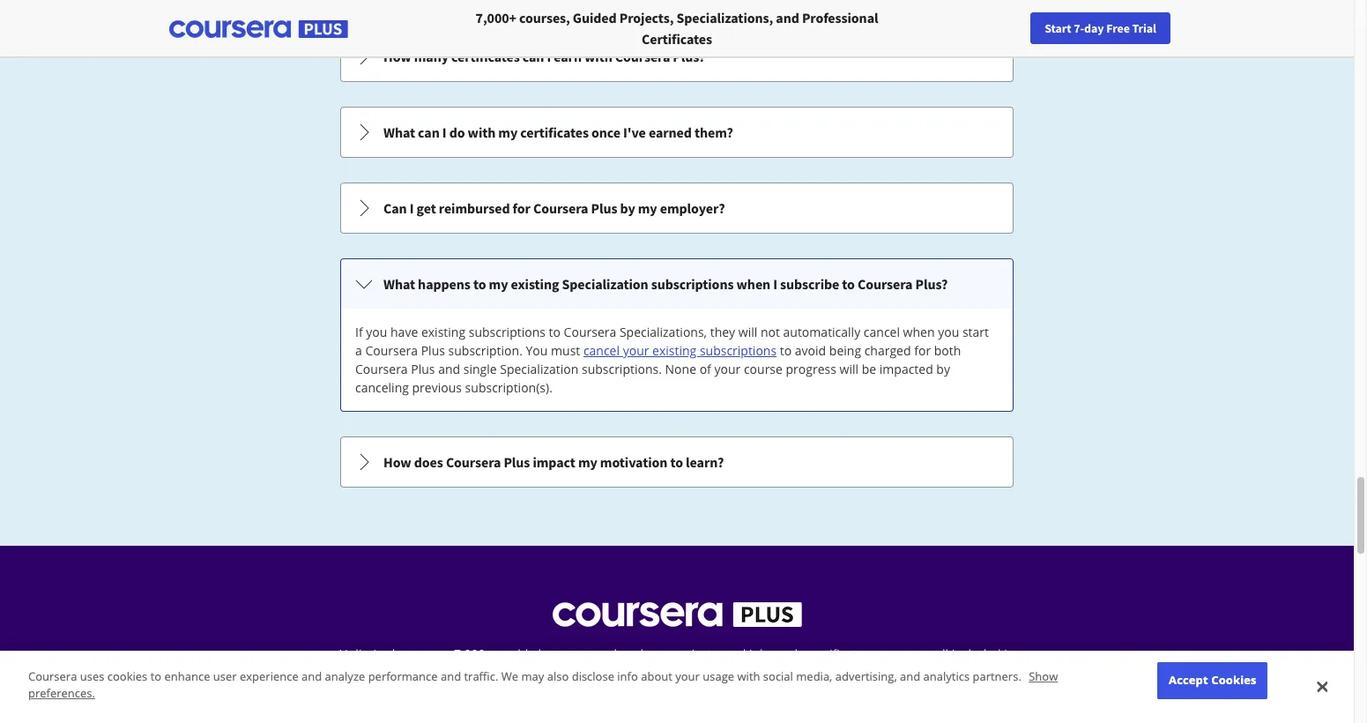 Task type: vqa. For each thing, say whether or not it's contained in the screenshot.
module
no



Task type: locate. For each thing, give the bounding box(es) containing it.
certificates left once
[[521, 123, 589, 141]]

0 vertical spatial how
[[384, 48, 412, 65]]

1 vertical spatial specialization
[[500, 361, 579, 377]]

1 horizontal spatial certificates
[[521, 123, 589, 141]]

1 horizontal spatial cancel
[[864, 324, 900, 340]]

how left many
[[384, 48, 412, 65]]

and up previous
[[438, 361, 460, 377]]

existing inside dropdown button
[[511, 275, 559, 293]]

specializations, inside if you have existing subscriptions to coursera specializations, they will not automatically cancel when you start a coursera plus subscription. you must
[[620, 324, 707, 340]]

get
[[417, 199, 436, 217]]

your up subscriptions.
[[623, 342, 649, 359]]

1 vertical spatial 7,000+
[[454, 646, 492, 662]]

subscriptions inside if you have existing subscriptions to coursera specializations, they will not automatically cancel when you start a coursera plus subscription. you must
[[469, 324, 546, 340]]

for for reimbursed
[[513, 199, 531, 217]]

1 vertical spatial how
[[384, 453, 412, 471]]

2 horizontal spatial with
[[738, 668, 761, 684]]

0 horizontal spatial cancel
[[584, 342, 620, 359]]

day
[[1085, 20, 1105, 36]]

my left employer?
[[638, 199, 657, 217]]

user
[[213, 668, 237, 684]]

1 how from the top
[[384, 48, 412, 65]]

what left do
[[384, 123, 415, 141]]

plus inside if you have existing subscriptions to coursera specializations, they will not automatically cancel when you start a coursera plus subscription. you must
[[421, 342, 445, 359]]

0 horizontal spatial coursera plus image
[[169, 20, 348, 38]]

free
[[1107, 20, 1130, 36]]

programs—all
[[867, 646, 949, 662]]

1 horizontal spatial when
[[904, 324, 935, 340]]

existing inside if you have existing subscriptions to coursera specializations, they will not automatically cancel when you start a coursera plus subscription. you must
[[421, 324, 466, 340]]

0 vertical spatial what
[[384, 123, 415, 141]]

2 you from the left
[[938, 324, 960, 340]]

courses, inside unlimited access to 7,000+ world-class courses, hands-on projects, and job-ready certificate programs—all included in your subscription
[[563, 646, 611, 662]]

0 vertical spatial when
[[737, 275, 771, 293]]

media,
[[797, 668, 833, 684]]

by inside can i get reimbursed for coursera plus by my employer? dropdown button
[[620, 199, 636, 217]]

cancel your existing subscriptions link
[[584, 342, 777, 359]]

1 horizontal spatial for
[[915, 342, 931, 359]]

trial
[[1133, 20, 1157, 36]]

0 vertical spatial subscriptions
[[651, 275, 734, 293]]

1 vertical spatial by
[[937, 361, 951, 377]]

coursera
[[615, 48, 670, 65], [533, 199, 589, 217], [858, 275, 913, 293], [564, 324, 617, 340], [365, 342, 418, 359], [355, 361, 408, 377], [446, 453, 501, 471], [28, 668, 77, 684]]

on
[[654, 646, 669, 662]]

with down "job-"
[[738, 668, 761, 684]]

with right earn
[[585, 48, 613, 65]]

experience
[[240, 668, 299, 684]]

plus inside to avoid being charged for both coursera plus and single specialization subscriptions. none of your course progress will be impacted by canceling previous subscription(s).
[[411, 361, 435, 377]]

your inside to avoid being charged for both coursera plus and single specialization subscriptions. none of your course progress will be impacted by canceling previous subscription(s).
[[715, 361, 741, 377]]

1 vertical spatial for
[[915, 342, 931, 359]]

coursera plus image for courses,
[[169, 20, 348, 38]]

list
[[339, 0, 1016, 489]]

0 horizontal spatial certificates
[[452, 48, 520, 65]]

them?
[[695, 123, 734, 141]]

subscriptions inside dropdown button
[[651, 275, 734, 293]]

1 horizontal spatial with
[[585, 48, 613, 65]]

0 vertical spatial courses,
[[519, 9, 570, 26]]

0 horizontal spatial existing
[[421, 324, 466, 340]]

and inside 7,000+ courses, guided projects, specializations, and professional certificates
[[776, 9, 800, 26]]

of
[[700, 361, 712, 377]]

1 vertical spatial subscriptions
[[469, 324, 546, 340]]

1 vertical spatial courses,
[[563, 646, 611, 662]]

cookies
[[1212, 672, 1257, 688]]

how does coursera plus impact my motivation to learn? button
[[341, 437, 1013, 487]]

specializations, up certificates
[[677, 9, 774, 26]]

will down being
[[840, 361, 859, 377]]

when inside what happens to my existing specialization subscriptions when i subscribe to coursera plus? dropdown button
[[737, 275, 771, 293]]

certificates right many
[[452, 48, 520, 65]]

2 horizontal spatial existing
[[653, 342, 697, 359]]

1 horizontal spatial plus?
[[916, 275, 948, 293]]

courses, up 'disclose'
[[563, 646, 611, 662]]

subscriptions
[[651, 275, 734, 293], [469, 324, 546, 340], [700, 342, 777, 359]]

you right if
[[366, 324, 387, 340]]

what for what can i do with my certificates once i've earned them?
[[384, 123, 415, 141]]

7,000+ up how many certificates can i earn with coursera plus?
[[476, 9, 517, 26]]

avoid
[[795, 342, 826, 359]]

2 how from the top
[[384, 453, 412, 471]]

certificates
[[452, 48, 520, 65], [521, 123, 589, 141]]

for for charged
[[915, 342, 931, 359]]

a
[[355, 342, 362, 359]]

7,000+ up traffic.
[[454, 646, 492, 662]]

0 vertical spatial existing
[[511, 275, 559, 293]]

social
[[764, 668, 794, 684]]

2 vertical spatial existing
[[653, 342, 697, 359]]

your right 'find'
[[1127, 20, 1150, 36]]

by down both
[[937, 361, 951, 377]]

how does coursera plus impact my motivation to learn?
[[384, 453, 724, 471]]

access
[[399, 646, 436, 662]]

for right reimbursed
[[513, 199, 531, 217]]

0 vertical spatial specializations,
[[677, 9, 774, 26]]

they
[[710, 324, 736, 340]]

cancel up subscriptions.
[[584, 342, 620, 359]]

will left not
[[739, 324, 758, 340]]

1 vertical spatial what
[[384, 275, 415, 293]]

single
[[464, 361, 497, 377]]

you
[[526, 342, 548, 359]]

when up both
[[904, 324, 935, 340]]

0 vertical spatial specialization
[[562, 275, 649, 293]]

unlimited access to 7,000+ world-class courses, hands-on projects, and job-ready certificate programs—all included in your subscription
[[339, 646, 1015, 681]]

to up must
[[549, 324, 561, 340]]

subscriptions down they at the top right of the page
[[700, 342, 777, 359]]

start
[[1045, 20, 1072, 36]]

courses, inside 7,000+ courses, guided projects, specializations, and professional certificates
[[519, 9, 570, 26]]

for inside dropdown button
[[513, 199, 531, 217]]

0 horizontal spatial plus?
[[673, 48, 706, 65]]

by
[[620, 199, 636, 217], [937, 361, 951, 377]]

plus? down the projects,
[[673, 48, 706, 65]]

plus? up both
[[916, 275, 948, 293]]

you up both
[[938, 324, 960, 340]]

1 vertical spatial existing
[[421, 324, 466, 340]]

how many certificates can i earn with coursera plus? button
[[341, 32, 1013, 81]]

plus?
[[673, 48, 706, 65], [916, 275, 948, 293]]

with right do
[[468, 123, 496, 141]]

1 horizontal spatial will
[[840, 361, 859, 377]]

usage
[[703, 668, 735, 684]]

accept
[[1169, 672, 1209, 688]]

1 vertical spatial cancel
[[584, 342, 620, 359]]

your right "of"
[[715, 361, 741, 377]]

specialization down you
[[500, 361, 579, 377]]

being
[[830, 342, 862, 359]]

and left "job-"
[[724, 646, 746, 662]]

coursera up canceling
[[355, 361, 408, 377]]

professional
[[802, 9, 879, 26]]

1 horizontal spatial by
[[937, 361, 951, 377]]

0 vertical spatial coursera plus image
[[169, 20, 348, 38]]

certificates
[[642, 30, 712, 48]]

can i get reimbursed for coursera plus by my employer?
[[384, 199, 725, 217]]

plus
[[591, 199, 618, 217], [421, 342, 445, 359], [411, 361, 435, 377], [504, 453, 530, 471]]

coursera down have
[[365, 342, 418, 359]]

1 horizontal spatial you
[[938, 324, 960, 340]]

you
[[366, 324, 387, 340], [938, 324, 960, 340]]

courses,
[[519, 9, 570, 26], [563, 646, 611, 662]]

hands-
[[614, 646, 654, 662]]

existing
[[511, 275, 559, 293], [421, 324, 466, 340], [653, 342, 697, 359]]

with
[[585, 48, 613, 65], [468, 123, 496, 141], [738, 668, 761, 684]]

1 horizontal spatial can
[[523, 48, 544, 65]]

start
[[963, 324, 989, 340]]

7,000+
[[476, 9, 517, 26], [454, 646, 492, 662]]

coursera inside to avoid being charged for both coursera plus and single specialization subscriptions. none of your course progress will be impacted by canceling previous subscription(s).
[[355, 361, 408, 377]]

will
[[739, 324, 758, 340], [840, 361, 859, 377]]

existing up none
[[653, 342, 697, 359]]

1 horizontal spatial existing
[[511, 275, 559, 293]]

your down 'hands-'
[[627, 664, 653, 681]]

for up "impacted"
[[915, 342, 931, 359]]

7,000+ inside unlimited access to 7,000+ world-class courses, hands-on projects, and job-ready certificate programs—all included in your subscription
[[454, 646, 492, 662]]

0 horizontal spatial with
[[468, 123, 496, 141]]

can left do
[[418, 123, 440, 141]]

coursera plus image
[[169, 20, 348, 38], [552, 602, 802, 627]]

subscriptions up subscription.
[[469, 324, 546, 340]]

how many certificates can i earn with coursera plus?
[[384, 48, 706, 65]]

1 vertical spatial with
[[468, 123, 496, 141]]

2 what from the top
[[384, 275, 415, 293]]

and
[[776, 9, 800, 26], [438, 361, 460, 377], [724, 646, 746, 662], [302, 668, 322, 684], [441, 668, 461, 684], [900, 668, 921, 684]]

1 horizontal spatial coursera plus image
[[552, 602, 802, 627]]

when up not
[[737, 275, 771, 293]]

to left learn?
[[671, 453, 683, 471]]

when
[[737, 275, 771, 293], [904, 324, 935, 340]]

0 horizontal spatial by
[[620, 199, 636, 217]]

once
[[592, 123, 621, 141]]

1 vertical spatial when
[[904, 324, 935, 340]]

0 vertical spatial 7,000+
[[476, 9, 517, 26]]

progress
[[786, 361, 837, 377]]

impact
[[533, 453, 576, 471]]

and left professional
[[776, 9, 800, 26]]

0 horizontal spatial will
[[739, 324, 758, 340]]

we
[[502, 668, 519, 684]]

None search field
[[243, 11, 631, 46]]

cancel up charged
[[864, 324, 900, 340]]

0 vertical spatial can
[[523, 48, 544, 65]]

specialization up must
[[562, 275, 649, 293]]

to down not
[[780, 342, 792, 359]]

1 what from the top
[[384, 123, 415, 141]]

impacted
[[880, 361, 934, 377]]

uses
[[80, 668, 104, 684]]

find
[[1102, 20, 1124, 36]]

cancel your existing subscriptions
[[584, 342, 777, 359]]

coursera up must
[[564, 324, 617, 340]]

none
[[665, 361, 697, 377]]

0 vertical spatial for
[[513, 199, 531, 217]]

0 vertical spatial cancel
[[864, 324, 900, 340]]

0 horizontal spatial when
[[737, 275, 771, 293]]

i
[[547, 48, 551, 65], [443, 123, 447, 141], [410, 199, 414, 217], [774, 275, 778, 293]]

can left earn
[[523, 48, 544, 65]]

for inside to avoid being charged for both coursera plus and single specialization subscriptions. none of your course progress will be impacted by canceling previous subscription(s).
[[915, 342, 931, 359]]

specializations, up the cancel your existing subscriptions
[[620, 324, 707, 340]]

what left happens
[[384, 275, 415, 293]]

0 vertical spatial will
[[739, 324, 758, 340]]

my right impact
[[578, 453, 598, 471]]

1 vertical spatial coursera plus image
[[552, 602, 802, 627]]

what can i do with my certificates once i've earned them? button
[[341, 108, 1013, 157]]

about
[[641, 668, 673, 684]]

0 vertical spatial by
[[620, 199, 636, 217]]

cancel
[[864, 324, 900, 340], [584, 342, 620, 359]]

to right access
[[439, 646, 451, 662]]

and left traffic.
[[441, 668, 461, 684]]

my
[[499, 123, 518, 141], [638, 199, 657, 217], [489, 275, 508, 293], [578, 453, 598, 471]]

1 vertical spatial will
[[840, 361, 859, 377]]

existing right have
[[421, 324, 466, 340]]

subscriptions up they at the top right of the page
[[651, 275, 734, 293]]

and inside to avoid being charged for both coursera plus and single specialization subscriptions. none of your course progress will be impacted by canceling previous subscription(s).
[[438, 361, 460, 377]]

0 horizontal spatial you
[[366, 324, 387, 340]]

coursera plus image for access
[[552, 602, 802, 627]]

how left does on the bottom of page
[[384, 453, 412, 471]]

be
[[862, 361, 877, 377]]

0 horizontal spatial for
[[513, 199, 531, 217]]

by inside to avoid being charged for both coursera plus and single specialization subscriptions. none of your course progress will be impacted by canceling previous subscription(s).
[[937, 361, 951, 377]]

course
[[744, 361, 783, 377]]

new
[[1153, 20, 1176, 36]]

by left employer?
[[620, 199, 636, 217]]

also
[[547, 668, 569, 684]]

start 7-day free trial
[[1045, 20, 1157, 36]]

1 vertical spatial can
[[418, 123, 440, 141]]

courses, up how many certificates can i earn with coursera plus?
[[519, 9, 570, 26]]

existing up you
[[511, 275, 559, 293]]

1 vertical spatial specializations,
[[620, 324, 707, 340]]



Task type: describe. For each thing, give the bounding box(es) containing it.
i left do
[[443, 123, 447, 141]]

list containing how many certificates can i earn with coursera plus?
[[339, 0, 1016, 489]]

subscription
[[656, 664, 728, 681]]

analytics
[[924, 668, 970, 684]]

disclose
[[572, 668, 615, 684]]

7,000+ courses, guided projects, specializations, and professional certificates
[[476, 9, 879, 48]]

0 horizontal spatial can
[[418, 123, 440, 141]]

can i get reimbursed for coursera plus by my employer? button
[[341, 183, 1013, 233]]

ready
[[772, 646, 804, 662]]

subscriptions.
[[582, 361, 662, 377]]

your down projects,
[[676, 668, 700, 684]]

and down programs—all
[[900, 668, 921, 684]]

subscribe
[[780, 275, 840, 293]]

7-
[[1074, 20, 1085, 36]]

not
[[761, 324, 780, 340]]

coursera down the projects,
[[615, 48, 670, 65]]

must
[[551, 342, 580, 359]]

happens
[[418, 275, 471, 293]]

to inside to avoid being charged for both coursera plus and single specialization subscriptions. none of your course progress will be impacted by canceling previous subscription(s).
[[780, 342, 792, 359]]

coursera up charged
[[858, 275, 913, 293]]

preferences.
[[28, 686, 95, 701]]

7,000+ inside 7,000+ courses, guided projects, specializations, and professional certificates
[[476, 9, 517, 26]]

to inside unlimited access to 7,000+ world-class courses, hands-on projects, and job-ready certificate programs—all included in your subscription
[[439, 646, 451, 662]]

earn
[[554, 48, 582, 65]]

specialization inside to avoid being charged for both coursera plus and single specialization subscriptions. none of your course progress will be impacted by canceling previous subscription(s).
[[500, 361, 579, 377]]

to right cookies
[[151, 668, 161, 684]]

0 vertical spatial certificates
[[452, 48, 520, 65]]

employer?
[[660, 199, 725, 217]]

traffic.
[[464, 668, 499, 684]]

guided
[[573, 9, 617, 26]]

subscription(s).
[[465, 379, 553, 396]]

2 vertical spatial with
[[738, 668, 761, 684]]

info
[[618, 668, 638, 684]]

coursera right does on the bottom of page
[[446, 453, 501, 471]]

class
[[532, 646, 560, 662]]

performance
[[368, 668, 438, 684]]

if you have existing subscriptions to coursera specializations, they will not automatically cancel when you start a coursera plus subscription. you must
[[355, 324, 989, 359]]

advertising,
[[836, 668, 897, 684]]

my right do
[[499, 123, 518, 141]]

i've
[[623, 123, 646, 141]]

1 vertical spatial plus?
[[916, 275, 948, 293]]

and inside unlimited access to 7,000+ world-class courses, hands-on projects, and job-ready certificate programs—all included in your subscription
[[724, 646, 746, 662]]

what happens to my existing specialization subscriptions when i subscribe to coursera plus?
[[384, 275, 948, 293]]

1 you from the left
[[366, 324, 387, 340]]

my right happens
[[489, 275, 508, 293]]

0 vertical spatial plus?
[[673, 48, 706, 65]]

to inside if you have existing subscriptions to coursera specializations, they will not automatically cancel when you start a coursera plus subscription. you must
[[549, 324, 561, 340]]

does
[[414, 453, 443, 471]]

previous
[[412, 379, 462, 396]]

coursera down what can i do with my certificates once i've earned them?
[[533, 199, 589, 217]]

show preferences. link
[[28, 668, 1058, 701]]

show preferences.
[[28, 668, 1058, 701]]

can
[[384, 199, 407, 217]]

1 vertical spatial certificates
[[521, 123, 589, 141]]

show
[[1029, 668, 1058, 684]]

reimbursed
[[439, 199, 510, 217]]

unlimited
[[339, 646, 395, 662]]

many
[[414, 48, 449, 65]]

2 vertical spatial subscriptions
[[700, 342, 777, 359]]

subscription.
[[448, 342, 523, 359]]

find your new career
[[1102, 20, 1212, 36]]

i left get
[[410, 199, 414, 217]]

certificate
[[807, 646, 864, 662]]

may
[[522, 668, 544, 684]]

i left 'subscribe'
[[774, 275, 778, 293]]

coursera uses cookies to enhance user experience and analyze performance and traffic. we may also disclose info about your usage with social media, advertising, and analytics partners.
[[28, 668, 1025, 684]]

and left analyze
[[302, 668, 322, 684]]

accept cookies
[[1169, 672, 1257, 688]]

to right 'subscribe'
[[842, 275, 855, 293]]

do
[[449, 123, 465, 141]]

when inside if you have existing subscriptions to coursera specializations, they will not automatically cancel when you start a coursera plus subscription. you must
[[904, 324, 935, 340]]

will inside if you have existing subscriptions to coursera specializations, they will not automatically cancel when you start a coursera plus subscription. you must
[[739, 324, 758, 340]]

partners.
[[973, 668, 1022, 684]]

accept cookies button
[[1158, 662, 1268, 699]]

how for how many certificates can i earn with coursera plus?
[[384, 48, 412, 65]]

earned
[[649, 123, 692, 141]]

what for what happens to my existing specialization subscriptions when i subscribe to coursera plus?
[[384, 275, 415, 293]]

projects,
[[620, 9, 674, 26]]

analyze
[[325, 668, 365, 684]]

your inside unlimited access to 7,000+ world-class courses, hands-on projects, and job-ready certificate programs—all included in your subscription
[[627, 664, 653, 681]]

start 7-day free trial button
[[1031, 12, 1171, 44]]

motivation
[[600, 453, 668, 471]]

career
[[1178, 20, 1212, 36]]

in
[[1005, 646, 1015, 662]]

specialization inside what happens to my existing specialization subscriptions when i subscribe to coursera plus? dropdown button
[[562, 275, 649, 293]]

have
[[391, 324, 418, 340]]

if
[[355, 324, 363, 340]]

to avoid being charged for both coursera plus and single specialization subscriptions. none of your course progress will be impacted by canceling previous subscription(s).
[[355, 342, 961, 396]]

specializations, inside 7,000+ courses, guided projects, specializations, and professional certificates
[[677, 9, 774, 26]]

cookies
[[107, 668, 148, 684]]

0 vertical spatial with
[[585, 48, 613, 65]]

will inside to avoid being charged for both coursera plus and single specialization subscriptions. none of your course progress will be impacted by canceling previous subscription(s).
[[840, 361, 859, 377]]

both
[[935, 342, 961, 359]]

to right happens
[[473, 275, 486, 293]]

how for how does coursera plus impact my motivation to learn?
[[384, 453, 412, 471]]

coursera up preferences.
[[28, 668, 77, 684]]

world-
[[496, 646, 532, 662]]

learn?
[[686, 453, 724, 471]]

find your new career link
[[1093, 18, 1221, 40]]

included
[[952, 646, 1001, 662]]

charged
[[865, 342, 911, 359]]

cancel inside if you have existing subscriptions to coursera specializations, they will not automatically cancel when you start a coursera plus subscription. you must
[[864, 324, 900, 340]]

i left earn
[[547, 48, 551, 65]]

canceling
[[355, 379, 409, 396]]

projects,
[[672, 646, 721, 662]]



